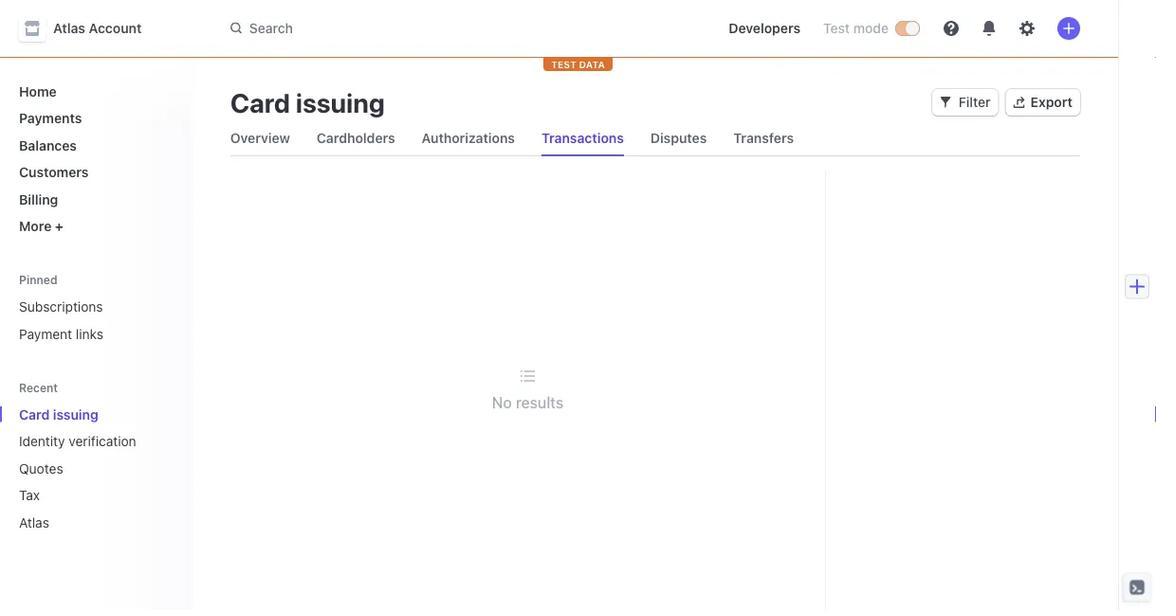 Task type: vqa. For each thing, say whether or not it's contained in the screenshot.
Identity at the bottom left
yes



Task type: describe. For each thing, give the bounding box(es) containing it.
more +
[[19, 219, 63, 234]]

search
[[249, 20, 293, 36]]

test
[[551, 59, 576, 70]]

subscriptions
[[19, 299, 103, 315]]

subscriptions link
[[11, 292, 177, 322]]

test data
[[551, 59, 605, 70]]

customers link
[[11, 157, 177, 188]]

transfers link
[[726, 125, 801, 152]]

svg image
[[940, 97, 951, 108]]

disputes
[[650, 130, 707, 146]]

tax link
[[11, 480, 151, 511]]

links
[[76, 326, 103, 342]]

developers
[[729, 20, 800, 36]]

developers link
[[721, 13, 808, 44]]

pinned navigation links element
[[11, 272, 177, 349]]

payment
[[19, 326, 72, 342]]

payments
[[19, 110, 82, 126]]

disputes link
[[643, 125, 714, 152]]

recent
[[19, 381, 58, 394]]

filter button
[[932, 89, 998, 116]]

core navigation links element
[[11, 76, 177, 242]]

pinned element
[[11, 292, 177, 349]]

card inside recent element
[[19, 407, 50, 422]]

cardholders link
[[309, 125, 403, 152]]

identity
[[19, 434, 65, 450]]

payment links
[[19, 326, 103, 342]]

atlas for atlas account
[[53, 20, 85, 36]]

verification
[[69, 434, 136, 450]]

test
[[823, 20, 850, 36]]

test mode
[[823, 20, 889, 36]]

quotes link
[[11, 453, 151, 484]]

quotes
[[19, 461, 63, 477]]

cardholders
[[317, 130, 395, 146]]

payments link
[[11, 103, 177, 134]]

results
[[516, 394, 564, 412]]

recent navigation links element
[[0, 380, 192, 538]]

export button
[[1006, 89, 1080, 116]]

authorizations link
[[414, 125, 522, 152]]

no results
[[492, 394, 564, 412]]

payment links link
[[11, 319, 177, 349]]



Task type: locate. For each thing, give the bounding box(es) containing it.
overview link
[[223, 125, 298, 152]]

export
[[1030, 94, 1073, 110]]

1 horizontal spatial atlas
[[53, 20, 85, 36]]

Search text field
[[219, 11, 698, 46]]

home link
[[11, 76, 177, 107]]

billing link
[[11, 184, 177, 215]]

issuing up the identity verification
[[53, 407, 98, 422]]

issuing inside recent element
[[53, 407, 98, 422]]

identity verification
[[19, 434, 136, 450]]

billing
[[19, 192, 58, 207]]

1 horizontal spatial issuing
[[296, 87, 385, 118]]

0 horizontal spatial card issuing
[[19, 407, 98, 422]]

more
[[19, 219, 52, 234]]

atlas for atlas
[[19, 515, 49, 531]]

atlas link
[[11, 507, 151, 538]]

card issuing up overview
[[230, 87, 385, 118]]

card issuing up 'identity' at the bottom left
[[19, 407, 98, 422]]

0 vertical spatial issuing
[[296, 87, 385, 118]]

no
[[492, 394, 512, 412]]

atlas inside button
[[53, 20, 85, 36]]

pinned
[[19, 273, 57, 287]]

card up overview
[[230, 87, 290, 118]]

data
[[579, 59, 605, 70]]

1 horizontal spatial card issuing
[[230, 87, 385, 118]]

account
[[89, 20, 142, 36]]

home
[[19, 83, 57, 99]]

card
[[230, 87, 290, 118], [19, 407, 50, 422]]

Search search field
[[219, 11, 698, 46]]

help image
[[944, 21, 959, 36]]

atlas left 'account'
[[53, 20, 85, 36]]

identity verification link
[[11, 426, 151, 457]]

atlas inside recent element
[[19, 515, 49, 531]]

tax
[[19, 488, 40, 504]]

0 vertical spatial atlas
[[53, 20, 85, 36]]

1 vertical spatial card
[[19, 407, 50, 422]]

transactions
[[541, 130, 624, 146]]

card issuing
[[230, 87, 385, 118], [19, 407, 98, 422]]

card down recent
[[19, 407, 50, 422]]

tab list containing overview
[[223, 121, 1080, 156]]

1 vertical spatial issuing
[[53, 407, 98, 422]]

atlas account button
[[19, 15, 161, 42]]

atlas
[[53, 20, 85, 36], [19, 515, 49, 531]]

card issuing link
[[11, 399, 151, 430]]

recent element
[[0, 399, 192, 538]]

0 vertical spatial card
[[230, 87, 290, 118]]

1 vertical spatial atlas
[[19, 515, 49, 531]]

overview
[[230, 130, 290, 146]]

issuing
[[296, 87, 385, 118], [53, 407, 98, 422]]

atlas account
[[53, 20, 142, 36]]

1 horizontal spatial card
[[230, 87, 290, 118]]

balances link
[[11, 130, 177, 161]]

issuing up the cardholders
[[296, 87, 385, 118]]

mode
[[853, 20, 889, 36]]

balances
[[19, 138, 77, 153]]

filter
[[959, 94, 991, 110]]

settings image
[[1019, 21, 1035, 36]]

customers
[[19, 165, 89, 180]]

transactions link
[[534, 125, 631, 152]]

1 vertical spatial card issuing
[[19, 407, 98, 422]]

0 vertical spatial card issuing
[[230, 87, 385, 118]]

transfers
[[733, 130, 794, 146]]

authorizations
[[422, 130, 515, 146]]

0 horizontal spatial card
[[19, 407, 50, 422]]

card issuing inside recent element
[[19, 407, 98, 422]]

+
[[55, 219, 63, 234]]

0 horizontal spatial issuing
[[53, 407, 98, 422]]

tab list
[[223, 121, 1080, 156]]

atlas down tax
[[19, 515, 49, 531]]

0 horizontal spatial atlas
[[19, 515, 49, 531]]



